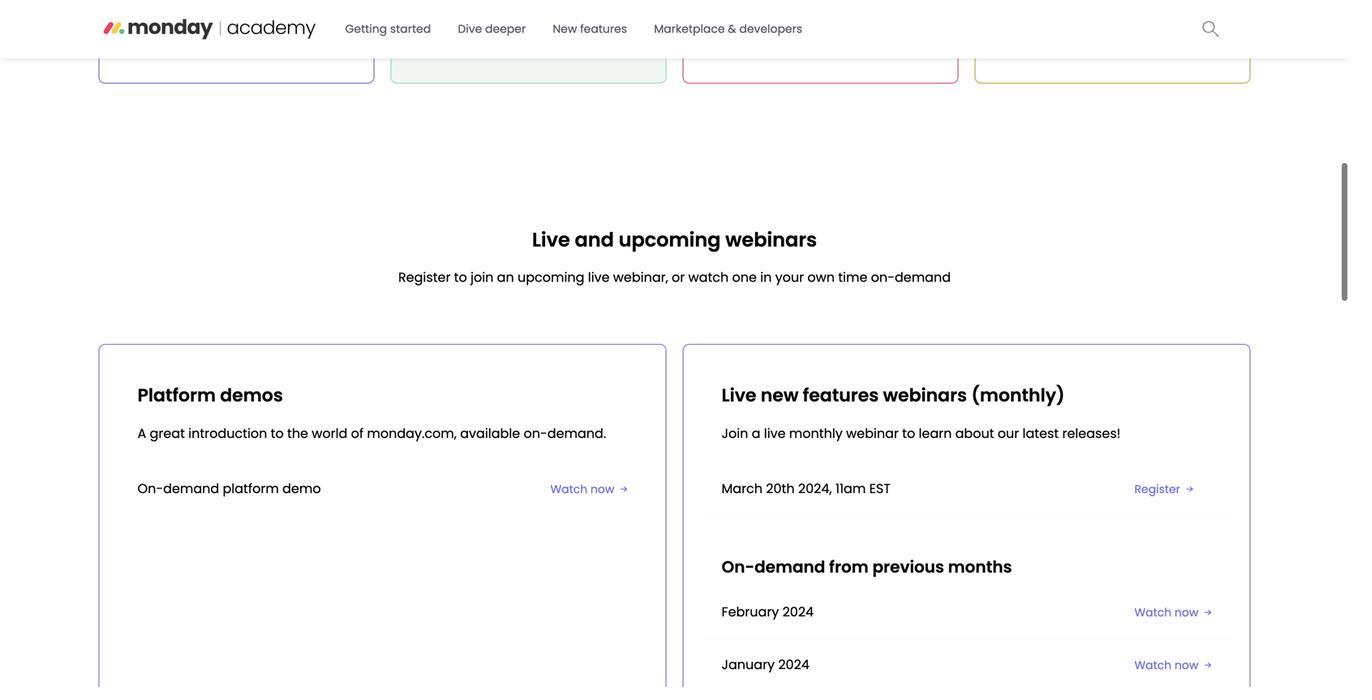 Task type: locate. For each thing, give the bounding box(es) containing it.
icon image for january 2024
[[1204, 662, 1212, 668]]

0 vertical spatial now
[[591, 481, 614, 497]]

now
[[591, 481, 614, 497], [1175, 605, 1199, 621], [1175, 657, 1199, 673]]

0 vertical spatial live
[[588, 268, 610, 286]]

2 horizontal spatial get started
[[729, 30, 802, 48]]

or
[[672, 268, 685, 286]]

(monthly)
[[971, 383, 1065, 408]]

learn
[[919, 424, 952, 443]]

register to join an upcoming live webinar, or watch one in your own time on-demand
[[398, 268, 951, 286]]

introduction
[[188, 424, 267, 443]]

2 horizontal spatial get
[[729, 30, 752, 48]]

2 get started from the left
[[437, 30, 509, 48]]

2 vertical spatial watch
[[1135, 657, 1172, 673]]

0 horizontal spatial demand
[[163, 479, 219, 498]]

watch now for february 2024
[[1135, 605, 1199, 621]]

to
[[454, 268, 467, 286], [271, 424, 284, 443], [902, 424, 915, 443]]

1 vertical spatial demand
[[163, 479, 219, 498]]

features up monthly
[[803, 383, 879, 408]]

1 horizontal spatial live
[[722, 383, 757, 408]]

2 vertical spatial watch now link
[[1135, 657, 1212, 673]]

0 horizontal spatial features
[[580, 21, 627, 37]]

0 horizontal spatial live
[[532, 226, 570, 253]]

1 horizontal spatial demand
[[755, 556, 825, 578]]

get started link
[[133, 21, 229, 57], [426, 21, 521, 57], [718, 21, 813, 57]]

deeper
[[485, 21, 526, 37]]

started for 2nd get started link
[[463, 30, 509, 48]]

1 vertical spatial on-
[[722, 556, 755, 578]]

february
[[722, 603, 779, 621]]

0 vertical spatial on-
[[138, 479, 163, 498]]

&
[[728, 21, 736, 37]]

upcoming
[[619, 226, 721, 253], [518, 268, 585, 286]]

1 vertical spatial live
[[722, 383, 757, 408]]

watch now link for february 2024
[[1135, 605, 1212, 621]]

0 vertical spatial register
[[398, 268, 451, 286]]

0 vertical spatial watch now link
[[550, 481, 628, 497]]

latest
[[1023, 424, 1059, 443]]

to left the
[[271, 424, 284, 443]]

new
[[761, 383, 799, 408]]

webinars
[[725, 226, 817, 253], [883, 383, 967, 408]]

getting started link
[[335, 15, 441, 43]]

to left join
[[454, 268, 467, 286]]

platform demos
[[138, 383, 283, 408]]

1 horizontal spatial features
[[803, 383, 879, 408]]

watch now
[[550, 481, 614, 497], [1135, 605, 1199, 621], [1135, 657, 1199, 673]]

on- down "a"
[[138, 479, 163, 498]]

new features
[[553, 21, 627, 37]]

webinars up in
[[725, 226, 817, 253]]

live for live and upcoming webinars
[[532, 226, 570, 253]]

watch for february 2024
[[1135, 605, 1172, 621]]

0 vertical spatial 2024
[[783, 603, 814, 621]]

started for 'getting started' link
[[390, 21, 431, 37]]

a great introduction to the world of monday.com, available on-demand.
[[138, 424, 606, 443]]

upcoming right an
[[518, 268, 585, 286]]

march 20th 2024, 11am est
[[722, 479, 891, 498]]

on- up february at the right
[[722, 556, 755, 578]]

0 vertical spatial upcoming
[[619, 226, 721, 253]]

register link
[[1135, 481, 1194, 497]]

3 get started from the left
[[729, 30, 802, 48]]

demand right time
[[895, 268, 951, 286]]

2024 right february at the right
[[783, 603, 814, 621]]

live up 'join'
[[722, 383, 757, 408]]

demand for on-demand platform demo
[[163, 479, 219, 498]]

0 horizontal spatial live
[[588, 268, 610, 286]]

1 vertical spatial on-
[[524, 424, 547, 443]]

1 vertical spatial watch
[[1135, 605, 1172, 621]]

months
[[948, 556, 1012, 578]]

live new features webinars (monthly)
[[722, 383, 1065, 408]]

get started for first get started link from the right
[[729, 30, 802, 48]]

3 get from the left
[[729, 30, 752, 48]]

developers
[[739, 21, 802, 37]]

1 horizontal spatial to
[[454, 268, 467, 286]]

demand
[[895, 268, 951, 286], [163, 479, 219, 498], [755, 556, 825, 578]]

1 vertical spatial watch now
[[1135, 605, 1199, 621]]

2 horizontal spatial get started link
[[718, 21, 813, 57]]

get
[[145, 30, 168, 48], [437, 30, 460, 48], [729, 30, 752, 48]]

1 get from the left
[[145, 30, 168, 48]]

0 horizontal spatial on-
[[524, 424, 547, 443]]

january
[[722, 655, 775, 674]]

to left learn
[[902, 424, 915, 443]]

1 horizontal spatial get started
[[437, 30, 509, 48]]

0 horizontal spatial get
[[145, 30, 168, 48]]

register
[[398, 268, 451, 286], [1135, 481, 1180, 497]]

on-demand from previous months
[[722, 556, 1012, 578]]

2024 right january
[[778, 655, 810, 674]]

webinars up join a live monthly webinar to learn about our latest releases!
[[883, 383, 967, 408]]

1 get started link from the left
[[133, 21, 229, 57]]

live
[[588, 268, 610, 286], [764, 424, 786, 443]]

previous
[[873, 556, 944, 578]]

2 vertical spatial now
[[1175, 657, 1199, 673]]

2 horizontal spatial demand
[[895, 268, 951, 286]]

on-
[[871, 268, 895, 286], [524, 424, 547, 443]]

1 horizontal spatial get
[[437, 30, 460, 48]]

2 vertical spatial watch now
[[1135, 657, 1199, 673]]

1 vertical spatial 2024
[[778, 655, 810, 674]]

demand left platform
[[163, 479, 219, 498]]

live right a
[[764, 424, 786, 443]]

get for third get started link from the right
[[145, 30, 168, 48]]

0 vertical spatial live
[[532, 226, 570, 253]]

an
[[497, 268, 514, 286]]

watch now link
[[550, 481, 628, 497], [1135, 605, 1212, 621], [1135, 657, 1212, 673]]

dive
[[458, 21, 482, 37]]

upcoming up register to join an upcoming live webinar, or watch one in your own time on-demand
[[619, 226, 721, 253]]

on-
[[138, 479, 163, 498], [722, 556, 755, 578]]

features right new
[[580, 21, 627, 37]]

0 vertical spatial webinars
[[725, 226, 817, 253]]

the
[[287, 424, 308, 443]]

live down and
[[588, 268, 610, 286]]

get started
[[145, 30, 217, 48], [437, 30, 509, 48], [729, 30, 802, 48]]

1 horizontal spatial live
[[764, 424, 786, 443]]

1 vertical spatial watch now link
[[1135, 605, 1212, 621]]

11am
[[835, 479, 866, 498]]

2024,
[[798, 479, 832, 498]]

0 horizontal spatial on-
[[138, 479, 163, 498]]

world
[[312, 424, 348, 443]]

1 horizontal spatial register
[[1135, 481, 1180, 497]]

releases!
[[1062, 424, 1121, 443]]

2 get from the left
[[437, 30, 460, 48]]

2024
[[783, 603, 814, 621], [778, 655, 810, 674]]

1 vertical spatial upcoming
[[518, 268, 585, 286]]

on- right the available
[[524, 424, 547, 443]]

search logo image
[[1203, 20, 1220, 37]]

1 vertical spatial features
[[803, 383, 879, 408]]

1 get started from the left
[[145, 30, 217, 48]]

0 horizontal spatial get started
[[145, 30, 217, 48]]

1 horizontal spatial on-
[[722, 556, 755, 578]]

dive deeper link
[[448, 15, 536, 43]]

demand up the february 2024
[[755, 556, 825, 578]]

now for january 2024
[[1175, 657, 1199, 673]]

0 vertical spatial on-
[[871, 268, 895, 286]]

time
[[838, 268, 868, 286]]

0 vertical spatial watch now
[[550, 481, 614, 497]]

watch
[[550, 481, 588, 497], [1135, 605, 1172, 621], [1135, 657, 1172, 673]]

1 horizontal spatial webinars
[[883, 383, 967, 408]]

icon image inside register link
[[1186, 486, 1194, 492]]

1 vertical spatial register
[[1135, 481, 1180, 497]]

started
[[390, 21, 431, 37], [171, 30, 217, 48], [463, 30, 509, 48], [755, 30, 802, 48]]

marketplace & developers
[[654, 21, 802, 37]]

january 2024
[[722, 655, 810, 674]]

live
[[532, 226, 570, 253], [722, 383, 757, 408]]

1 horizontal spatial get started link
[[426, 21, 521, 57]]

0 horizontal spatial register
[[398, 268, 451, 286]]

0 vertical spatial watch
[[550, 481, 588, 497]]

on- right time
[[871, 268, 895, 286]]

0 horizontal spatial webinars
[[725, 226, 817, 253]]

features
[[580, 21, 627, 37], [803, 383, 879, 408]]

0 horizontal spatial get started link
[[133, 21, 229, 57]]

of
[[351, 424, 364, 443]]

watch now for january 2024
[[1135, 657, 1199, 673]]

icon image
[[620, 486, 628, 492], [1186, 486, 1194, 492], [1204, 610, 1212, 615], [1204, 662, 1212, 668]]

from
[[829, 556, 869, 578]]

0 vertical spatial demand
[[895, 268, 951, 286]]

1 vertical spatial now
[[1175, 605, 1199, 621]]

webinar
[[846, 424, 899, 443]]

1 vertical spatial webinars
[[883, 383, 967, 408]]

2 vertical spatial demand
[[755, 556, 825, 578]]

live left and
[[532, 226, 570, 253]]

on- for on-demand from previous months
[[722, 556, 755, 578]]



Task type: describe. For each thing, give the bounding box(es) containing it.
watch now for on-demand platform demo
[[550, 481, 614, 497]]

and
[[575, 226, 614, 253]]

demos
[[220, 383, 283, 408]]

demo
[[282, 479, 321, 498]]

marketplace & developers link
[[644, 15, 812, 43]]

3 get started link from the left
[[718, 21, 813, 57]]

march
[[722, 479, 763, 498]]

live for live new features webinars (monthly)
[[722, 383, 757, 408]]

in
[[760, 268, 772, 286]]

1 vertical spatial live
[[764, 424, 786, 443]]

1 horizontal spatial upcoming
[[619, 226, 721, 253]]

about
[[955, 424, 994, 443]]

watch for on-demand platform demo
[[550, 481, 588, 497]]

demand.
[[547, 424, 606, 443]]

platform
[[223, 479, 279, 498]]

monthly
[[789, 424, 843, 443]]

a
[[138, 424, 146, 443]]

watch
[[688, 268, 729, 286]]

our
[[998, 424, 1019, 443]]

started for third get started link from the right
[[171, 30, 217, 48]]

getting started
[[345, 21, 431, 37]]

platform
[[138, 383, 216, 408]]

live and upcoming webinars
[[532, 226, 817, 253]]

new features link
[[543, 15, 637, 43]]

get for first get started link from the right
[[729, 30, 752, 48]]

now for february 2024
[[1175, 605, 1199, 621]]

est
[[869, 479, 891, 498]]

monday.com,
[[367, 424, 457, 443]]

your
[[775, 268, 804, 286]]

webinar,
[[613, 268, 668, 286]]

available
[[460, 424, 520, 443]]

new
[[553, 21, 577, 37]]

a
[[752, 424, 761, 443]]

watch now link for on-demand platform demo
[[550, 481, 628, 497]]

0 horizontal spatial to
[[271, 424, 284, 443]]

getting
[[345, 21, 387, 37]]

february 2024
[[722, 603, 814, 621]]

join a live monthly webinar to learn about our latest releases!
[[722, 424, 1121, 443]]

1 horizontal spatial on-
[[871, 268, 895, 286]]

icon image for on-demand platform demo
[[620, 486, 628, 492]]

watch for january 2024
[[1135, 657, 1172, 673]]

started for first get started link from the right
[[755, 30, 802, 48]]

20th
[[766, 479, 795, 498]]

one
[[732, 268, 757, 286]]

get started for third get started link from the right
[[145, 30, 217, 48]]

join
[[722, 424, 748, 443]]

dive deeper
[[458, 21, 526, 37]]

register for register to join an upcoming live webinar, or watch one in your own time on-demand
[[398, 268, 451, 286]]

academy logo image
[[103, 13, 331, 41]]

icon image for february 2024
[[1204, 610, 1212, 615]]

0 vertical spatial features
[[580, 21, 627, 37]]

2024 for february 2024
[[783, 603, 814, 621]]

on- for on-demand platform demo
[[138, 479, 163, 498]]

get started for 2nd get started link
[[437, 30, 509, 48]]

get for 2nd get started link
[[437, 30, 460, 48]]

register for register link
[[1135, 481, 1180, 497]]

on-demand platform demo
[[138, 479, 321, 498]]

join
[[471, 268, 494, 286]]

now for on-demand platform demo
[[591, 481, 614, 497]]

0 horizontal spatial upcoming
[[518, 268, 585, 286]]

webinars for features
[[883, 383, 967, 408]]

marketplace
[[654, 21, 725, 37]]

2 get started link from the left
[[426, 21, 521, 57]]

great
[[150, 424, 185, 443]]

watch now link for january 2024
[[1135, 657, 1212, 673]]

demand for on-demand from previous months
[[755, 556, 825, 578]]

own
[[808, 268, 835, 286]]

icon image for march 20th 2024, 11am est
[[1186, 486, 1194, 492]]

2024 for january 2024
[[778, 655, 810, 674]]

webinars for upcoming
[[725, 226, 817, 253]]

2 horizontal spatial to
[[902, 424, 915, 443]]



Task type: vqa. For each thing, say whether or not it's contained in the screenshot.
the with
no



